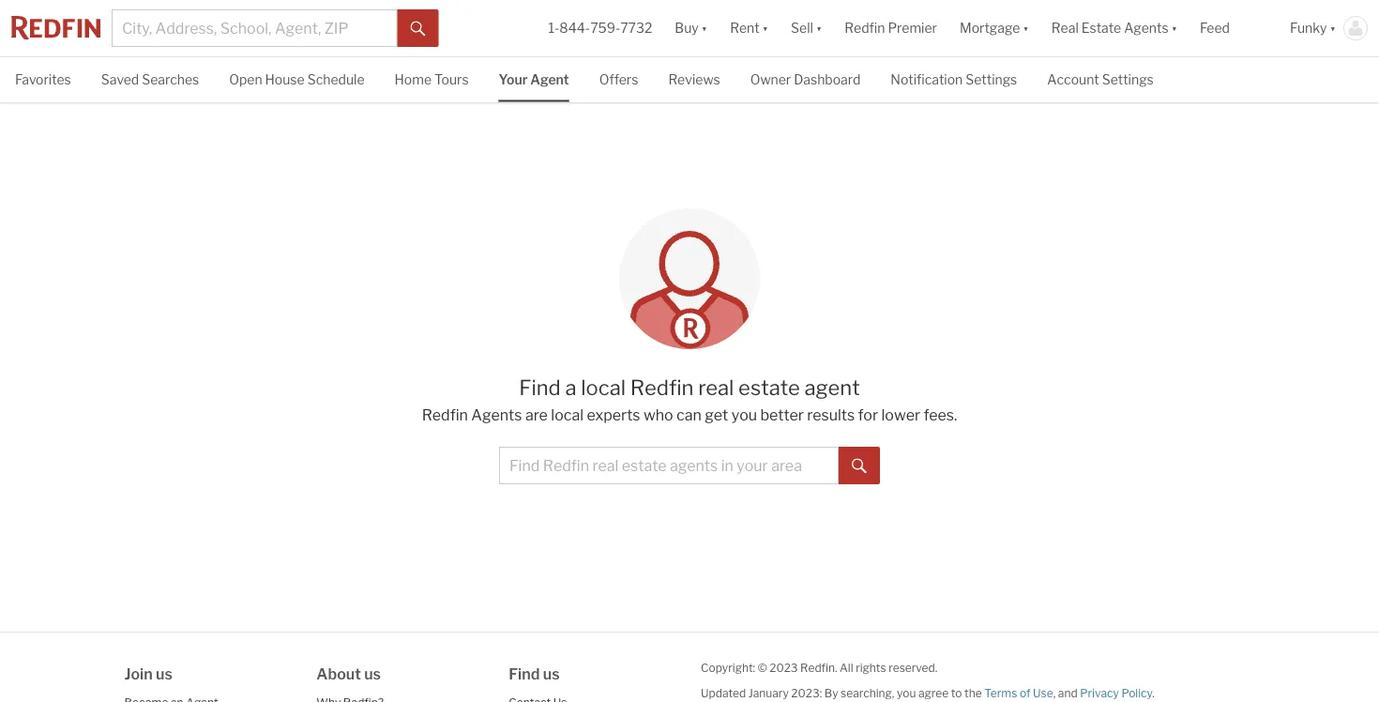 Task type: describe. For each thing, give the bounding box(es) containing it.
open house schedule
[[229, 72, 365, 88]]

fees.
[[924, 405, 958, 424]]

and
[[1059, 686, 1078, 700]]

home tours link
[[395, 57, 469, 100]]

lower
[[882, 405, 921, 424]]

join us
[[124, 664, 173, 683]]

saved searches
[[101, 72, 199, 88]]

mortgage ▾
[[960, 20, 1030, 36]]

2023:
[[792, 686, 823, 700]]

0 horizontal spatial submit search image
[[411, 21, 426, 36]]

about us
[[317, 664, 381, 683]]

to
[[952, 686, 963, 700]]

premier
[[888, 20, 938, 36]]

dashboard
[[794, 72, 861, 88]]

about
[[317, 664, 361, 683]]

funky
[[1291, 20, 1328, 36]]

real estate agents ▾
[[1052, 20, 1178, 36]]

real estate agents ▾ link
[[1052, 0, 1178, 56]]

2 vertical spatial redfin
[[422, 405, 468, 424]]

us for join us
[[156, 664, 173, 683]]

2023
[[770, 661, 798, 674]]

estate
[[739, 375, 801, 400]]

favorites link
[[15, 57, 71, 100]]

tours
[[435, 72, 469, 88]]

reserved.
[[889, 661, 938, 674]]

mortgage
[[960, 20, 1021, 36]]

0 vertical spatial local
[[581, 375, 626, 400]]

all
[[840, 661, 854, 674]]

mortgage ▾ button
[[949, 0, 1041, 56]]

feed
[[1201, 20, 1231, 36]]

1-844-759-7732 link
[[549, 20, 653, 36]]

agents inside dropdown button
[[1125, 20, 1169, 36]]

redfin premier button
[[834, 0, 949, 56]]

agent
[[531, 72, 570, 88]]

agree
[[919, 686, 949, 700]]

844-
[[560, 20, 591, 36]]

join
[[124, 664, 153, 683]]

policy
[[1122, 686, 1153, 700]]

account settings
[[1048, 72, 1154, 88]]

results
[[808, 405, 855, 424]]

▾ for sell ▾
[[817, 20, 823, 36]]

notification settings link
[[891, 57, 1018, 100]]

reviews
[[669, 72, 721, 88]]

agent
[[805, 375, 861, 400]]

of
[[1020, 686, 1031, 700]]

.
[[1153, 686, 1155, 700]]

account
[[1048, 72, 1100, 88]]

offers
[[600, 72, 639, 88]]

find a local redfin real estate agent redfin agents are local experts who can get you better results for lower fees.
[[422, 375, 958, 424]]

can
[[677, 405, 702, 424]]

house
[[265, 72, 305, 88]]

get
[[705, 405, 729, 424]]

real
[[1052, 20, 1079, 36]]

terms
[[985, 686, 1018, 700]]

for
[[859, 405, 879, 424]]

feed button
[[1189, 0, 1280, 56]]

saved
[[101, 72, 139, 88]]

rent ▾ button
[[719, 0, 780, 56]]

▾ for buy ▾
[[702, 20, 708, 36]]

experts
[[587, 405, 641, 424]]

sell ▾ button
[[780, 0, 834, 56]]

your agent link
[[499, 57, 570, 100]]

the
[[965, 686, 983, 700]]

you inside find a local redfin real estate agent redfin agents are local experts who can get you better results for lower fees.
[[732, 405, 758, 424]]

home
[[395, 72, 432, 88]]

rent
[[730, 20, 760, 36]]

are
[[526, 405, 548, 424]]

owner dashboard
[[751, 72, 861, 88]]

sell
[[791, 20, 814, 36]]

©
[[758, 661, 768, 674]]

1 vertical spatial redfin
[[631, 375, 694, 400]]

agents inside find a local redfin real estate agent redfin agents are local experts who can get you better results for lower fees.
[[472, 405, 522, 424]]

rent ▾
[[730, 20, 769, 36]]

notification settings
[[891, 72, 1018, 88]]

sell ▾
[[791, 20, 823, 36]]

copyright:
[[701, 661, 756, 674]]

open house schedule link
[[229, 57, 365, 100]]

privacy
[[1081, 686, 1120, 700]]

redfin.
[[801, 661, 838, 674]]



Task type: locate. For each thing, give the bounding box(es) containing it.
you down reserved.
[[897, 686, 917, 700]]

0 horizontal spatial you
[[732, 405, 758, 424]]

redfin left premier
[[845, 20, 886, 36]]

sell ▾ button
[[791, 0, 823, 56]]

1 horizontal spatial you
[[897, 686, 917, 700]]

▾ for funky ▾
[[1331, 20, 1337, 36]]

City, Address, School, Agent, ZIP search field
[[112, 9, 398, 47]]

settings for notification settings
[[966, 72, 1018, 88]]

▾
[[702, 20, 708, 36], [763, 20, 769, 36], [817, 20, 823, 36], [1024, 20, 1030, 36], [1172, 20, 1178, 36], [1331, 20, 1337, 36]]

you right get
[[732, 405, 758, 424]]

settings inside account settings link
[[1103, 72, 1154, 88]]

1-844-759-7732
[[549, 20, 653, 36]]

▾ right mortgage
[[1024, 20, 1030, 36]]

2 settings from the left
[[1103, 72, 1154, 88]]

estate
[[1082, 20, 1122, 36]]

buy ▾
[[675, 20, 708, 36]]

1 horizontal spatial us
[[364, 664, 381, 683]]

owner dashboard link
[[751, 57, 861, 100]]

2 ▾ from the left
[[763, 20, 769, 36]]

redfin premier
[[845, 20, 938, 36]]

buy ▾ button
[[675, 0, 708, 56]]

redfin up "who"
[[631, 375, 694, 400]]

agents right estate
[[1125, 20, 1169, 36]]

us for about us
[[364, 664, 381, 683]]

submit search image
[[411, 21, 426, 36], [852, 459, 867, 474]]

your
[[499, 72, 528, 88]]

account settings link
[[1048, 57, 1154, 100]]

submit search image down for
[[852, 459, 867, 474]]

redfin left the are
[[422, 405, 468, 424]]

updated january 2023: by searching, you agree to the terms of use , and privacy policy .
[[701, 686, 1155, 700]]

local down "a"
[[551, 405, 584, 424]]

us
[[156, 664, 173, 683], [364, 664, 381, 683], [543, 664, 560, 683]]

▾ left the feed
[[1172, 20, 1178, 36]]

redfin inside button
[[845, 20, 886, 36]]

mortgage ▾ button
[[960, 0, 1030, 56]]

0 horizontal spatial us
[[156, 664, 173, 683]]

your agent
[[499, 72, 570, 88]]

agents
[[1125, 20, 1169, 36], [472, 405, 522, 424]]

1 vertical spatial you
[[897, 686, 917, 700]]

redfin
[[845, 20, 886, 36], [631, 375, 694, 400], [422, 405, 468, 424]]

2 us from the left
[[364, 664, 381, 683]]

find
[[519, 375, 561, 400], [509, 664, 540, 683]]

▾ right buy on the top of the page
[[702, 20, 708, 36]]

buy
[[675, 20, 699, 36]]

settings inside notification settings link
[[966, 72, 1018, 88]]

searches
[[142, 72, 199, 88]]

find for a
[[519, 375, 561, 400]]

0 vertical spatial redfin
[[845, 20, 886, 36]]

759-
[[591, 20, 621, 36]]

0 vertical spatial you
[[732, 405, 758, 424]]

,
[[1054, 686, 1056, 700]]

real estate agents ▾ button
[[1041, 0, 1189, 56]]

1 us from the left
[[156, 664, 173, 683]]

real
[[699, 375, 734, 400]]

local up experts
[[581, 375, 626, 400]]

january
[[749, 686, 789, 700]]

buy ▾ button
[[664, 0, 719, 56]]

open
[[229, 72, 262, 88]]

5 ▾ from the left
[[1172, 20, 1178, 36]]

agents left the are
[[472, 405, 522, 424]]

1 horizontal spatial submit search image
[[852, 459, 867, 474]]

offers link
[[600, 57, 639, 100]]

4 ▾ from the left
[[1024, 20, 1030, 36]]

rent ▾ button
[[730, 0, 769, 56]]

▾ right rent
[[763, 20, 769, 36]]

0 vertical spatial agents
[[1125, 20, 1169, 36]]

settings for account settings
[[1103, 72, 1154, 88]]

find us
[[509, 664, 560, 683]]

notification
[[891, 72, 963, 88]]

find inside find a local redfin real estate agent redfin agents are local experts who can get you better results for lower fees.
[[519, 375, 561, 400]]

a
[[566, 375, 577, 400]]

3 us from the left
[[543, 664, 560, 683]]

2 horizontal spatial redfin
[[845, 20, 886, 36]]

use
[[1034, 686, 1054, 700]]

0 horizontal spatial redfin
[[422, 405, 468, 424]]

rights
[[856, 661, 887, 674]]

by
[[825, 686, 839, 700]]

0 horizontal spatial settings
[[966, 72, 1018, 88]]

▾ for rent ▾
[[763, 20, 769, 36]]

1 vertical spatial agents
[[472, 405, 522, 424]]

favorites
[[15, 72, 71, 88]]

6 ▾ from the left
[[1331, 20, 1337, 36]]

1 ▾ from the left
[[702, 20, 708, 36]]

settings down real estate agents ▾ link on the right top of the page
[[1103, 72, 1154, 88]]

terms of use link
[[985, 686, 1054, 700]]

1 vertical spatial find
[[509, 664, 540, 683]]

submit search image up home
[[411, 21, 426, 36]]

1 settings from the left
[[966, 72, 1018, 88]]

us for find us
[[543, 664, 560, 683]]

0 horizontal spatial agents
[[472, 405, 522, 424]]

0 vertical spatial submit search image
[[411, 21, 426, 36]]

▾ for mortgage ▾
[[1024, 20, 1030, 36]]

Find Redfin real estate agents in your area search field
[[499, 447, 839, 484]]

1 horizontal spatial settings
[[1103, 72, 1154, 88]]

find for us
[[509, 664, 540, 683]]

7732
[[621, 20, 653, 36]]

home tours
[[395, 72, 469, 88]]

0 vertical spatial find
[[519, 375, 561, 400]]

you
[[732, 405, 758, 424], [897, 686, 917, 700]]

funky ▾
[[1291, 20, 1337, 36]]

▾ right funky at the top of the page
[[1331, 20, 1337, 36]]

saved searches link
[[101, 57, 199, 100]]

reviews link
[[669, 57, 721, 100]]

3 ▾ from the left
[[817, 20, 823, 36]]

copyright: © 2023 redfin. all rights reserved.
[[701, 661, 938, 674]]

settings
[[966, 72, 1018, 88], [1103, 72, 1154, 88]]

schedule
[[308, 72, 365, 88]]

settings down mortgage ▾ dropdown button
[[966, 72, 1018, 88]]

1 horizontal spatial agents
[[1125, 20, 1169, 36]]

updated
[[701, 686, 746, 700]]

who
[[644, 405, 674, 424]]

1 vertical spatial submit search image
[[852, 459, 867, 474]]

▾ right sell
[[817, 20, 823, 36]]

searching,
[[841, 686, 895, 700]]

1-
[[549, 20, 560, 36]]

1 vertical spatial local
[[551, 405, 584, 424]]

1 horizontal spatial redfin
[[631, 375, 694, 400]]

2 horizontal spatial us
[[543, 664, 560, 683]]

owner
[[751, 72, 792, 88]]

better
[[761, 405, 804, 424]]



Task type: vqa. For each thing, say whether or not it's contained in the screenshot.
Rent ▾
yes



